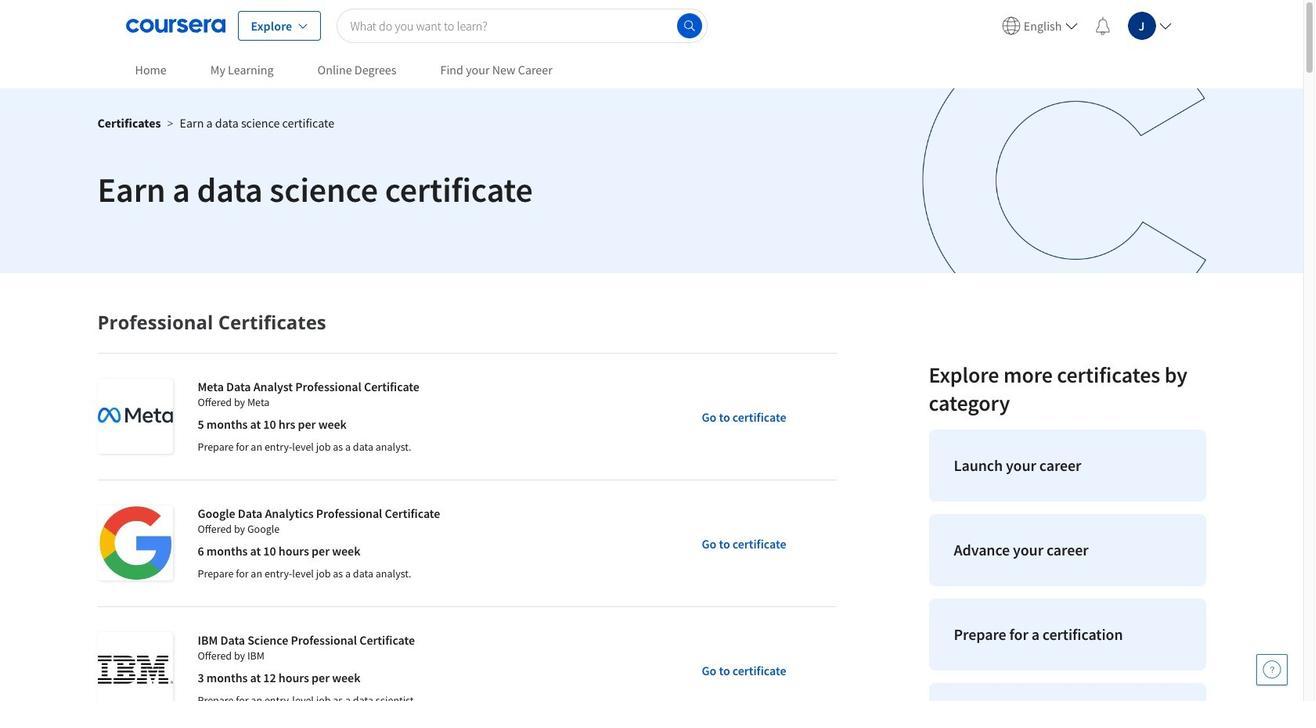 Task type: locate. For each thing, give the bounding box(es) containing it.
menu
[[996, 0, 1178, 51]]

google image
[[98, 506, 173, 581]]

list
[[923, 424, 1213, 702]]

None search field
[[337, 8, 708, 43]]



Task type: vqa. For each thing, say whether or not it's contained in the screenshot.
the and
no



Task type: describe. For each thing, give the bounding box(es) containing it.
meta image
[[98, 379, 173, 454]]

ibm image
[[98, 633, 173, 702]]

help center image
[[1263, 661, 1282, 680]]

What do you want to learn? text field
[[337, 8, 708, 43]]

coursera image
[[126, 13, 225, 38]]



